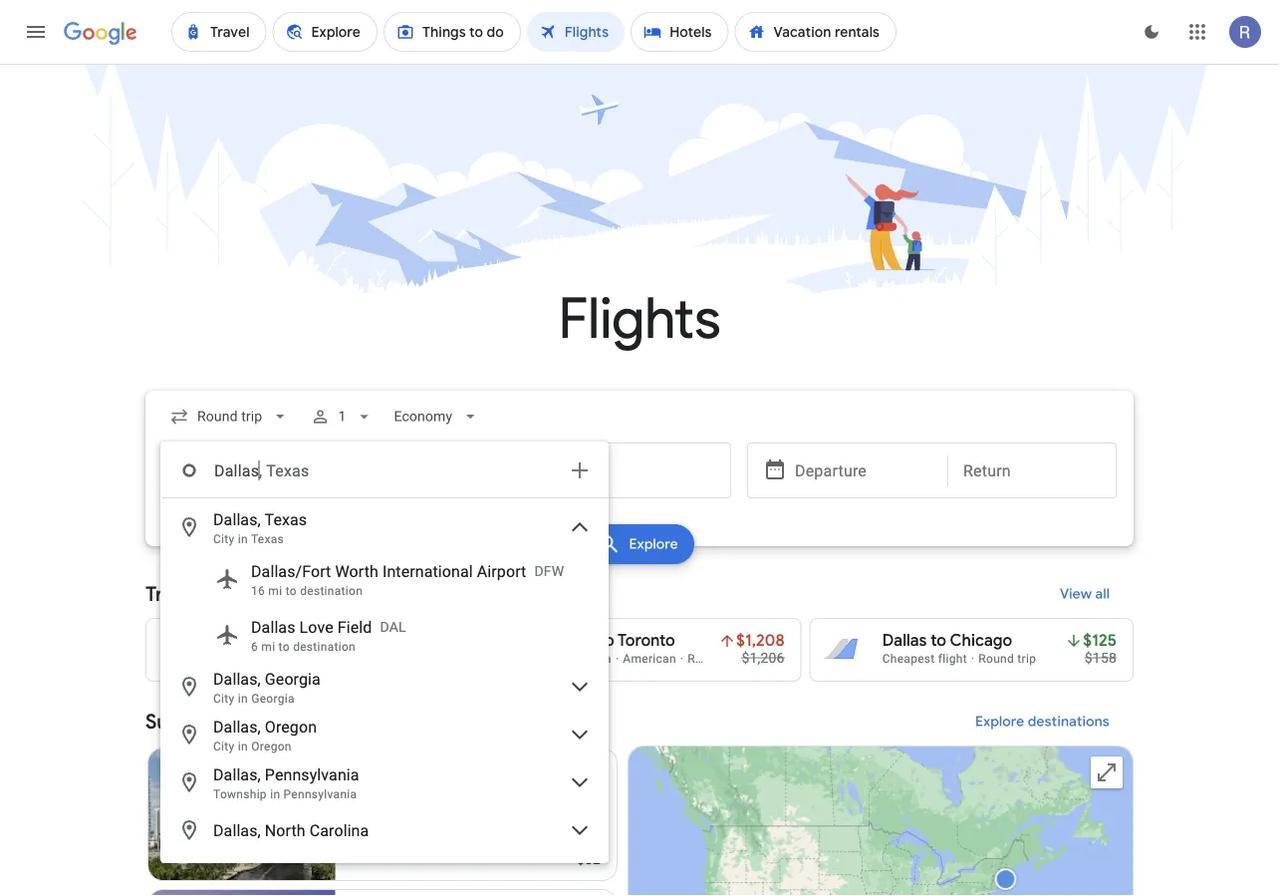 Task type: vqa. For each thing, say whether or not it's contained in the screenshot.
Zoom out icon
no



Task type: locate. For each thing, give the bounding box(es) containing it.
1 horizontal spatial explore
[[976, 713, 1025, 731]]

dallas, inside dallas, texas city in texas
[[213, 510, 261, 529]]

1 vertical spatial texas
[[265, 510, 307, 529]]

destination down worth
[[300, 584, 363, 598]]

dallas, texas city in texas
[[213, 510, 307, 546]]

in up suggested trips from austin
[[238, 692, 248, 706]]

city for dallas, texas
[[213, 532, 235, 546]]

tracked prices region
[[146, 570, 1134, 682]]

dallas, down township
[[213, 821, 261, 840]]

or
[[363, 630, 379, 651]]

1 horizontal spatial austin
[[345, 709, 404, 734]]

oregon down dallas, georgia city in georgia
[[265, 717, 317, 736]]

all
[[1096, 585, 1110, 603]]

toggle nearby airports for dallas, oregon image
[[568, 723, 592, 747]]

2 city from the top
[[213, 692, 235, 706]]

0 horizontal spatial cheapest
[[218, 652, 271, 666]]

cheapest
[[218, 652, 271, 666], [883, 652, 936, 666]]

cheapest flight up dallas, georgia city in georgia
[[218, 652, 303, 666]]

dallas for dallas to chicago
[[883, 630, 927, 651]]

miami
[[352, 764, 397, 784]]

texas right ‌,
[[266, 461, 309, 480]]

dallas to chicago
[[883, 630, 1013, 651]]

texas for dallas, texas city in texas
[[265, 510, 307, 529]]

dfw
[[535, 563, 565, 579]]

1 horizontal spatial round trip
[[688, 652, 746, 666]]

2 horizontal spatial dallas
[[883, 630, 927, 651]]

round trip down $1,208
[[688, 652, 746, 666]]

texas
[[266, 461, 309, 480], [265, 510, 307, 529], [251, 532, 284, 546]]

city up tracked prices on the left of the page
[[213, 532, 235, 546]]

explore inside explore destinations button
[[976, 713, 1025, 731]]

1 vertical spatial mi
[[261, 640, 275, 654]]

0 horizontal spatial round
[[315, 652, 350, 666]]

toggle nearby airports for dallas, texas image
[[568, 515, 592, 539]]

1 dallas, from the top
[[213, 510, 261, 529]]

3 city from the top
[[213, 740, 235, 754]]

explore inside 'explore' button
[[629, 535, 678, 553]]

2 vertical spatial city
[[213, 740, 235, 754]]

dallas, for dallas, texas
[[213, 510, 261, 529]]

dallas, up township
[[213, 765, 261, 784]]

dallas, georgia city in georgia
[[213, 669, 321, 706]]

miami nov 20 – 29
[[352, 764, 428, 802]]

3 round from the left
[[979, 652, 1015, 666]]

texas up dallas/fort
[[251, 532, 284, 546]]

city inside dallas, georgia city in georgia
[[213, 692, 235, 706]]

explore
[[629, 535, 678, 553], [976, 713, 1025, 731]]

trip down $1,208
[[727, 652, 746, 666]]

austin down prices
[[218, 630, 266, 651]]

dallas, pennsylvania township in pennsylvania
[[213, 765, 359, 801]]

0 horizontal spatial cheapest flight
[[218, 652, 303, 666]]

 image for chicago
[[972, 652, 975, 666]]

chicago
[[951, 630, 1013, 651]]

in inside dallas, oregon city in oregon
[[238, 740, 248, 754]]

0 vertical spatial city
[[213, 532, 235, 546]]

1 vertical spatial city
[[213, 692, 235, 706]]

0 horizontal spatial austin
[[218, 630, 266, 651]]

1 horizontal spatial  image
[[972, 652, 975, 666]]

texas down ‌, texas
[[265, 510, 307, 529]]

texas for ‌, texas
[[266, 461, 309, 480]]

2 horizontal spatial round trip
[[979, 652, 1037, 666]]

mi inside dallas/fort worth international airport dfw 16 mi to destination
[[268, 584, 282, 598]]

destination
[[300, 584, 363, 598], [293, 640, 356, 654]]

from
[[296, 709, 341, 734]]

2 horizontal spatial trip
[[1018, 652, 1037, 666]]

in
[[238, 532, 248, 546], [238, 692, 248, 706], [238, 740, 248, 754], [270, 787, 280, 801]]

oregon
[[265, 717, 317, 736], [251, 740, 292, 754]]

3 trip from the left
[[1018, 652, 1037, 666]]

0 horizontal spatial trip
[[354, 652, 372, 666]]

in inside dallas, pennsylvania township in pennsylvania
[[270, 787, 280, 801]]

round trip down 'york'
[[315, 652, 372, 666]]

0 vertical spatial destination
[[300, 584, 363, 598]]

mi
[[268, 584, 282, 598], [261, 640, 275, 654]]

1 round from the left
[[315, 652, 350, 666]]

dallas up "air canada"
[[551, 630, 595, 651]]

1 vertical spatial destination
[[293, 640, 356, 654]]

city for dallas, oregon
[[213, 740, 235, 754]]

0 horizontal spatial explore
[[629, 535, 678, 553]]

american
[[623, 652, 677, 666]]

1 horizontal spatial flight
[[939, 652, 968, 666]]

cheapest flight
[[218, 652, 303, 666], [883, 652, 968, 666]]

 image down dallas to toronto
[[616, 652, 619, 666]]

1 horizontal spatial round
[[688, 652, 724, 666]]

2 flight from the left
[[939, 652, 968, 666]]

explore right toggle nearby airports for dallas, texas icon
[[629, 535, 678, 553]]

dallas, georgia option
[[161, 663, 608, 711]]

in inside dallas, georgia city in georgia
[[238, 692, 248, 706]]

pennsylvania
[[265, 765, 359, 784], [284, 787, 357, 801]]

in down suggested trips from austin
[[238, 740, 248, 754]]

dallas, down ‌,
[[213, 510, 261, 529]]

round down chicago
[[979, 652, 1015, 666]]

dal
[[380, 619, 406, 635]]

view
[[1060, 585, 1092, 603]]

0 horizontal spatial  image
[[616, 652, 619, 666]]

mi right 6
[[261, 640, 275, 654]]

3 dallas, from the top
[[213, 717, 261, 736]]

explore destinations
[[976, 713, 1110, 731]]

dallas love field (dal) option
[[161, 607, 608, 663]]

canada
[[569, 652, 612, 666]]

1 city from the top
[[213, 532, 235, 546]]

love
[[300, 618, 334, 636]]

mi right 16
[[268, 584, 282, 598]]

in right township
[[270, 787, 280, 801]]

1 cheapest flight from the left
[[218, 652, 303, 666]]

dallas, texas option
[[161, 503, 608, 551]]

austin
[[218, 630, 266, 651], [345, 709, 404, 734]]

2 cheapest flight from the left
[[883, 652, 968, 666]]

6
[[251, 640, 258, 654]]

2  image from the left
[[972, 652, 975, 666]]

destination down love at the left of page
[[293, 640, 356, 654]]

air
[[551, 652, 566, 666]]

suggested
[[146, 709, 245, 734]]

dallas,
[[213, 510, 261, 529], [213, 669, 261, 688], [213, 717, 261, 736], [213, 765, 261, 784], [213, 821, 261, 840]]

2 dallas, from the top
[[213, 669, 261, 688]]

0 vertical spatial pennsylvania
[[265, 765, 359, 784]]

0 vertical spatial mi
[[268, 584, 282, 598]]

dallas/fort worth international airport dfw 16 mi to destination
[[251, 562, 565, 598]]

dallas to toronto
[[551, 630, 676, 651]]

Departure text field
[[795, 444, 933, 497]]

dallas, for dallas, pennsylvania
[[213, 765, 261, 784]]

1 horizontal spatial cheapest flight
[[883, 652, 968, 666]]

1 vertical spatial explore
[[976, 713, 1025, 731]]

trip
[[354, 652, 372, 666], [727, 652, 746, 666], [1018, 652, 1037, 666]]

city up suggested
[[213, 692, 235, 706]]

0 horizontal spatial dallas
[[251, 618, 296, 636]]

explore left destinations
[[976, 713, 1025, 731]]

1 cheapest from the left
[[218, 652, 271, 666]]

dallas, inside dallas, georgia city in georgia
[[213, 669, 261, 688]]

20 – 29
[[380, 786, 428, 802]]

dallas, inside dallas, pennsylvania township in pennsylvania
[[213, 765, 261, 784]]

dallas up 6
[[251, 618, 296, 636]]

trip up explore destinations
[[1018, 652, 1037, 666]]

0 vertical spatial austin
[[218, 630, 266, 651]]

list box
[[161, 498, 608, 862]]

dallas
[[251, 618, 296, 636], [551, 630, 595, 651], [883, 630, 927, 651]]

dallas, inside dallas, oregon city in oregon
[[213, 717, 261, 736]]

to
[[286, 584, 297, 598], [270, 630, 286, 651], [599, 630, 615, 651], [931, 630, 947, 651], [279, 640, 290, 654]]

round trip down chicago
[[979, 652, 1037, 666]]

round right "american"
[[688, 652, 724, 666]]

toronto
[[618, 630, 676, 651]]

georgia
[[265, 669, 321, 688], [251, 692, 295, 706]]

1  image from the left
[[616, 652, 619, 666]]

1 flight from the left
[[274, 652, 303, 666]]

0 vertical spatial explore
[[629, 535, 678, 553]]

0 horizontal spatial round trip
[[315, 652, 372, 666]]

cheapest for austin
[[218, 652, 271, 666]]

to inside dallas love field dal 6 mi to destination
[[279, 640, 290, 654]]

georgia down the 'new'
[[265, 669, 321, 688]]

1 vertical spatial georgia
[[251, 692, 295, 706]]

1208 US dollars text field
[[737, 630, 785, 651]]

 image
[[616, 652, 619, 666], [972, 652, 975, 666]]

oregon down trips
[[251, 740, 292, 754]]

2 cheapest from the left
[[883, 652, 936, 666]]

158 US dollars text field
[[1085, 649, 1117, 666]]

round down 'austin to new york or newark'
[[315, 652, 350, 666]]

flight down the 'new'
[[274, 652, 303, 666]]

Where else? text field
[[213, 447, 556, 494]]

dallas, down dallas, georgia city in georgia
[[213, 717, 261, 736]]

None field
[[161, 399, 298, 435], [386, 399, 488, 435], [161, 399, 298, 435], [386, 399, 488, 435]]

dallas for dallas love field dal 6 mi to destination
[[251, 618, 296, 636]]

trip down or
[[354, 652, 372, 666]]

 image down chicago
[[972, 652, 975, 666]]

4 dallas, from the top
[[213, 765, 261, 784]]

city for dallas, georgia
[[213, 692, 235, 706]]

1 vertical spatial oregon
[[251, 740, 292, 754]]

1 vertical spatial austin
[[345, 709, 404, 734]]

2 horizontal spatial round
[[979, 652, 1015, 666]]

city inside dallas, oregon city in oregon
[[213, 740, 235, 754]]

dallas, oregon city in oregon
[[213, 717, 317, 754]]

cheapest down "dallas to chicago"
[[883, 652, 936, 666]]

worth
[[335, 562, 379, 581]]

dallas left chicago
[[883, 630, 927, 651]]

georgia up suggested trips from austin
[[251, 692, 295, 706]]

city down suggested
[[213, 740, 235, 754]]

city inside dallas, texas city in texas
[[213, 532, 235, 546]]

cheapest flight down "dallas to chicago"
[[883, 652, 968, 666]]

0 horizontal spatial flight
[[274, 652, 303, 666]]

york
[[326, 630, 359, 651]]

flights
[[559, 284, 721, 354]]

pennsylvania down from at the left bottom
[[265, 765, 359, 784]]

dallas, down 6
[[213, 669, 261, 688]]

tracked prices
[[146, 581, 281, 607]]

austin up miami
[[345, 709, 404, 734]]

round
[[315, 652, 350, 666], [688, 652, 724, 666], [979, 652, 1015, 666]]

city
[[213, 532, 235, 546], [213, 692, 235, 706], [213, 740, 235, 754]]

1 horizontal spatial cheapest
[[883, 652, 936, 666]]

flight
[[274, 652, 303, 666], [939, 652, 968, 666]]

in up prices
[[238, 532, 248, 546]]

1 horizontal spatial trip
[[727, 652, 746, 666]]

 image
[[681, 652, 684, 666]]

1 horizontal spatial dallas
[[551, 630, 595, 651]]

flight down "dallas to chicago"
[[939, 652, 968, 666]]

‌,
[[259, 461, 263, 480]]

list box containing dallas, texas
[[161, 498, 608, 862]]

0 vertical spatial oregon
[[265, 717, 317, 736]]

cheapest up dallas, georgia city in georgia
[[218, 652, 271, 666]]

round trip
[[315, 652, 372, 666], [688, 652, 746, 666], [979, 652, 1037, 666]]

pennsylvania up carolina
[[284, 787, 357, 801]]

trips
[[249, 709, 292, 734]]

2 trip from the left
[[727, 652, 746, 666]]

to for dallas to toronto
[[599, 630, 615, 651]]

0 vertical spatial texas
[[266, 461, 309, 480]]

in inside dallas, texas city in texas
[[238, 532, 248, 546]]

dallas inside dallas love field dal 6 mi to destination
[[251, 618, 296, 636]]

1 vertical spatial pennsylvania
[[284, 787, 357, 801]]



Task type: describe. For each thing, give the bounding box(es) containing it.
toggle nearby airports for dallas, pennsylvania image
[[568, 771, 592, 794]]

3 round trip from the left
[[979, 652, 1037, 666]]

in for georgia
[[238, 692, 248, 706]]

to for dallas to chicago
[[931, 630, 947, 651]]

$1,206
[[742, 649, 785, 666]]

nov
[[352, 786, 377, 802]]

suggested trips from austin
[[146, 709, 404, 734]]

1206 US dollars text field
[[742, 649, 785, 666]]

dallas love field dal 6 mi to destination
[[251, 618, 406, 654]]

Return text field
[[964, 444, 1101, 497]]

1
[[338, 408, 346, 425]]

field
[[338, 618, 372, 636]]

toggle nearby airports for dallas, north carolina image
[[568, 818, 592, 842]]

in for oregon
[[238, 740, 248, 754]]

dallas, pennsylvania option
[[161, 759, 608, 806]]

prices
[[224, 581, 281, 607]]

to for austin to new york or newark
[[270, 630, 286, 651]]

mi inside dallas love field dal 6 mi to destination
[[261, 640, 275, 654]]

Flight search field
[[130, 391, 1150, 863]]

enter your origin dialog
[[160, 442, 609, 863]]

flight for new
[[274, 652, 303, 666]]

in for texas
[[238, 532, 248, 546]]

$125
[[1084, 630, 1117, 651]]

airport
[[477, 562, 527, 581]]

cheapest flight for austin
[[218, 652, 303, 666]]

austin to new york or newark
[[218, 630, 440, 651]]

2 vertical spatial texas
[[251, 532, 284, 546]]

dallas, oregon option
[[161, 711, 608, 759]]

main menu image
[[24, 20, 48, 44]]

destinations
[[1029, 713, 1110, 731]]

2 round trip from the left
[[688, 652, 746, 666]]

in for pennsylvania
[[270, 787, 280, 801]]

$82
[[577, 850, 601, 868]]

austin inside region
[[345, 709, 404, 734]]

 image inside tracked prices region
[[681, 652, 684, 666]]

international
[[383, 562, 473, 581]]

$158
[[1085, 649, 1117, 666]]

suggested trips from austin region
[[146, 698, 1134, 896]]

newark
[[383, 630, 440, 651]]

dallas for dallas to toronto
[[551, 630, 595, 651]]

to inside dallas/fort worth international airport dfw 16 mi to destination
[[286, 584, 297, 598]]

list box inside enter your origin "dialog"
[[161, 498, 608, 862]]

new
[[289, 630, 323, 651]]

1 button
[[302, 393, 382, 441]]

north
[[265, 821, 306, 840]]

 image for toronto
[[616, 652, 619, 666]]

1 trip from the left
[[354, 652, 372, 666]]

explore for explore
[[629, 535, 678, 553]]

explore for explore destinations
[[976, 713, 1025, 731]]

dallas, for dallas, oregon
[[213, 717, 261, 736]]

‌, texas
[[259, 461, 309, 480]]

air canada
[[551, 652, 612, 666]]

0 vertical spatial georgia
[[265, 669, 321, 688]]

destination inside dallas/fort worth international airport dfw 16 mi to destination
[[300, 584, 363, 598]]

82 US dollars text field
[[577, 850, 601, 868]]

carolina
[[310, 821, 369, 840]]

change appearance image
[[1128, 8, 1176, 56]]

16
[[251, 584, 265, 598]]

origin, select multiple airports image
[[568, 459, 592, 482]]

cheapest flight for dallas
[[883, 652, 968, 666]]

toggle nearby airports for dallas, georgia image
[[568, 675, 592, 699]]

destination inside dallas love field dal 6 mi to destination
[[293, 640, 356, 654]]

$1,208
[[737, 630, 785, 651]]

dallas, north carolina
[[213, 821, 369, 840]]

tracked
[[146, 581, 219, 607]]

1 round trip from the left
[[315, 652, 372, 666]]

explore destinations button
[[952, 698, 1134, 746]]

2 round from the left
[[688, 652, 724, 666]]

explore button
[[585, 524, 694, 564]]

dallas/fort
[[251, 562, 331, 581]]

dallas/fort worth international airport (dfw) option
[[161, 551, 608, 607]]

5 dallas, from the top
[[213, 821, 261, 840]]

dallas, north carolina option
[[161, 806, 608, 854]]

township
[[213, 787, 267, 801]]

austin inside tracked prices region
[[218, 630, 266, 651]]

flight for chicago
[[939, 652, 968, 666]]

cheapest for dallas
[[883, 652, 936, 666]]

125 US dollars text field
[[1084, 630, 1117, 651]]

dallas, for dallas, georgia
[[213, 669, 261, 688]]

view all
[[1060, 585, 1110, 603]]



